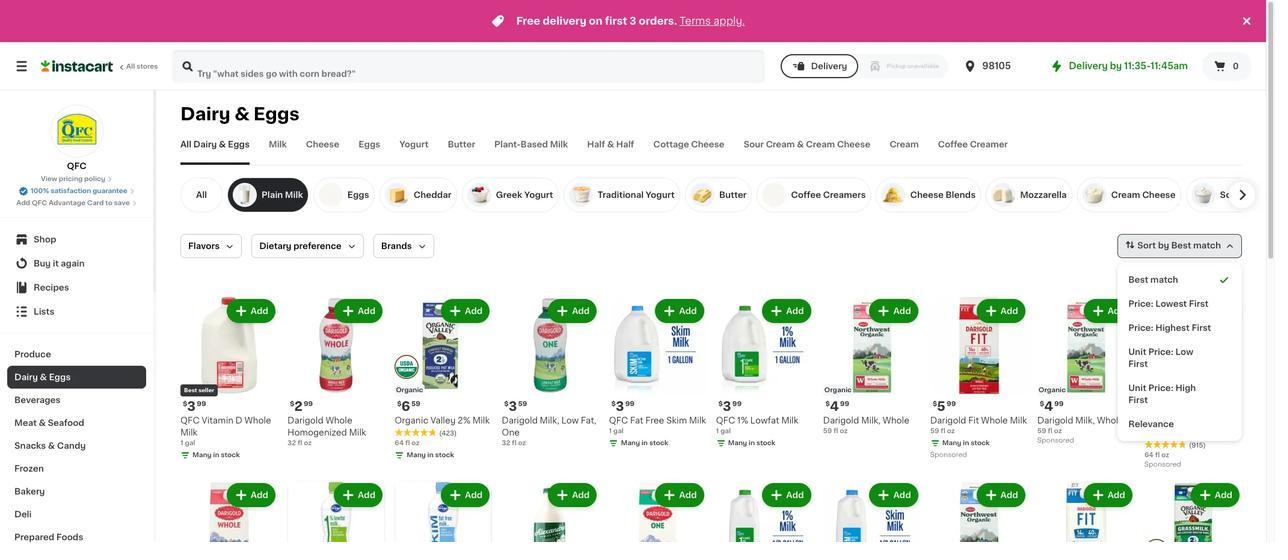 Task type: vqa. For each thing, say whether or not it's contained in the screenshot.
ORIGINAL
no



Task type: describe. For each thing, give the bounding box(es) containing it.
0 vertical spatial dairy & eggs
[[181, 105, 300, 123]]

half & half
[[588, 140, 635, 149]]

traditional
[[598, 191, 644, 199]]

sour for sour cream
[[1221, 191, 1241, 199]]

cottage cheese link
[[654, 138, 725, 165]]

sour cream & cream cheese link
[[744, 138, 871, 165]]

many in stock for fit
[[943, 440, 990, 447]]

3 for qfc 1% lowfat milk
[[723, 400, 732, 413]]

plain
[[262, 191, 283, 199]]

32 inside darigold whole homogenized milk 32 fl oz
[[288, 440, 296, 447]]

4 $ from the left
[[719, 401, 723, 407]]

pricing
[[59, 176, 83, 182]]

price: inside unit price: low first
[[1149, 348, 1174, 356]]

many down organic valley 2% milk
[[407, 452, 426, 459]]

milk left cheese link
[[269, 140, 287, 149]]

qfc for qfc vitamin d whole milk 1 gal
[[181, 417, 200, 425]]

brands
[[381, 242, 412, 250]]

& up all dairy & eggs
[[235, 105, 250, 123]]

100%
[[31, 188, 49, 194]]

cheese blends link
[[876, 178, 982, 212]]

item badge image
[[395, 355, 419, 379]]

best inside best match sort by field
[[1172, 241, 1192, 250]]

oz inside darigold fit whole milk 59 fl oz
[[947, 428, 955, 435]]

6
[[402, 400, 410, 413]]

lists
[[34, 308, 54, 316]]

stock for whole
[[971, 440, 990, 447]]

10 $ from the left
[[1148, 401, 1152, 407]]

again
[[61, 259, 85, 268]]

5
[[938, 400, 946, 413]]

stores
[[137, 63, 158, 70]]

1 $ 4 99 from the left
[[826, 400, 850, 413]]

64 for organic valley whole milk
[[1145, 452, 1154, 459]]

unit price: low first option
[[1123, 340, 1238, 376]]

1 99 from the left
[[197, 401, 206, 407]]

many in stock down (423)
[[407, 452, 454, 459]]

skim
[[667, 417, 687, 425]]

first
[[605, 16, 628, 26]]

darigold milk, low fat, one 32 fl oz
[[502, 417, 597, 447]]

cheddar image
[[385, 183, 409, 207]]

whole inside organic valley whole milk
[[1208, 417, 1235, 425]]

0 vertical spatial eggs link
[[359, 138, 381, 165]]

100% satisfaction guarantee
[[31, 188, 128, 194]]

produce link
[[7, 343, 146, 366]]

1 half from the left
[[588, 140, 605, 149]]

bakery link
[[7, 480, 146, 503]]

6 $ from the left
[[1040, 401, 1045, 407]]

many for fit
[[943, 440, 962, 447]]

8 $ from the left
[[612, 401, 616, 407]]

next image
[[1234, 188, 1248, 202]]

buy it again link
[[7, 252, 146, 276]]

deli
[[14, 510, 32, 519]]

shelves by aisles element
[[181, 165, 1276, 224]]

$ 3 99 for 1%
[[719, 400, 742, 413]]

whole inside darigold fit whole milk 59 fl oz
[[982, 417, 1008, 425]]

delivery button
[[781, 54, 859, 78]]

brands button
[[374, 234, 434, 258]]

64 fl oz for organic valley 2% milk
[[395, 440, 420, 447]]

meat
[[14, 419, 37, 427]]

& up beverages
[[40, 373, 47, 382]]

price: left highest
[[1129, 324, 1154, 332]]

milk inside "qfc 1% lowfat milk 1 gal"
[[782, 417, 799, 425]]

cream link
[[890, 138, 919, 165]]

organic valley whole milk
[[1145, 417, 1235, 437]]

11:45am
[[1151, 61, 1189, 70]]

relevance option
[[1123, 412, 1238, 436]]

price: highest first option
[[1123, 316, 1238, 340]]

yogurt link
[[400, 138, 429, 165]]

fl inside darigold milk, low fat, one 32 fl oz
[[512, 440, 517, 447]]

fl inside darigold whole homogenized milk 32 fl oz
[[298, 440, 302, 447]]

unit price: high first option
[[1123, 376, 1238, 412]]

mozzarella
[[1021, 191, 1067, 199]]

cheddar link
[[380, 178, 457, 212]]

cheese blends image
[[882, 183, 906, 207]]

gal for qfc fat free skim milk
[[614, 428, 624, 435]]

unit price: low first
[[1129, 348, 1194, 368]]

2 vertical spatial dairy
[[14, 373, 38, 382]]

dairy & eggs link
[[7, 366, 146, 389]]

3 milk, from the left
[[1076, 417, 1095, 425]]

lowest
[[1156, 300, 1188, 308]]

qfc 1% lowfat milk 1 gal
[[716, 417, 799, 435]]

0
[[1233, 62, 1239, 70]]

1 vertical spatial eggs link
[[313, 178, 375, 212]]

best match option
[[1123, 268, 1238, 292]]

coffee for coffee creamer
[[938, 140, 968, 149]]

unit for unit price: high first
[[1129, 384, 1147, 392]]

2 darigold milk, whole 59 fl oz from the left
[[1038, 417, 1124, 435]]

service type group
[[781, 54, 949, 78]]

qfc link
[[50, 105, 103, 172]]

stock for lowfat
[[757, 440, 776, 447]]

creamer
[[970, 140, 1008, 149]]

sponsored badge image for 5
[[931, 452, 967, 459]]

all dairy & eggs link
[[181, 138, 250, 165]]

(915)
[[1190, 442, 1206, 449]]

delivery for delivery
[[812, 62, 848, 70]]

produce
[[14, 350, 51, 359]]

product group containing organic valley whole milk
[[1145, 297, 1243, 471]]

4 darigold from the left
[[1038, 417, 1074, 425]]

1 4 from the left
[[830, 400, 839, 413]]

add qfc advantage card to save link
[[16, 199, 137, 208]]

orders.
[[639, 16, 678, 26]]

whole inside the qfc vitamin d whole milk 1 gal
[[245, 417, 271, 425]]

3 darigold from the left
[[824, 417, 860, 425]]

product group containing 5
[[931, 297, 1028, 462]]

based
[[521, 140, 548, 149]]

snacks & candy link
[[7, 434, 146, 457]]

& up the "all" link
[[219, 140, 226, 149]]

beverages link
[[7, 389, 146, 412]]

milk inside darigold fit whole milk 59 fl oz
[[1011, 417, 1028, 425]]

3 inside limited time offer region
[[630, 16, 637, 26]]

3 for darigold milk, low fat, one
[[509, 400, 517, 413]]

sponsored badge image for 4
[[1038, 437, 1074, 444]]

cheese right cheese blends image
[[911, 191, 944, 199]]

2 half from the left
[[617, 140, 635, 149]]

recipes
[[34, 283, 69, 292]]

stock down (423)
[[435, 452, 454, 459]]

plant-based milk link
[[495, 138, 568, 165]]

1 for qfc vitamin d whole milk
[[181, 440, 183, 447]]

3 whole from the left
[[883, 417, 910, 425]]

0 horizontal spatial butter
[[448, 140, 475, 149]]

prepared foods link
[[7, 526, 146, 542]]

5 99 from the left
[[1055, 401, 1064, 407]]

plain milk
[[262, 191, 303, 199]]

it
[[53, 259, 59, 268]]

11:35-
[[1125, 61, 1151, 70]]

cheese left cream link
[[838, 140, 871, 149]]

eggs left milk link
[[228, 140, 250, 149]]

candy
[[57, 442, 86, 450]]

sour cream
[[1221, 191, 1272, 199]]

eggs up milk link
[[254, 105, 300, 123]]

0 button
[[1203, 52, 1252, 81]]

cheese link
[[306, 138, 340, 165]]

milk link
[[269, 138, 287, 165]]

1 vertical spatial dairy
[[193, 140, 217, 149]]

match inside option
[[1151, 276, 1179, 284]]

qfc for qfc fat free skim milk 1 gal
[[609, 417, 628, 425]]

milk right 2%
[[473, 417, 490, 425]]

in down organic valley 2% milk
[[428, 452, 434, 459]]

whole inside darigold whole homogenized milk 32 fl oz
[[326, 417, 352, 425]]

best match inside field
[[1172, 241, 1222, 250]]

many for fat
[[621, 440, 640, 447]]

qfc fat free skim milk 1 gal
[[609, 417, 707, 435]]

all inside shelves by aisles element
[[196, 191, 207, 199]]

product group containing 6
[[395, 297, 492, 463]]

coffee for coffee creamers
[[792, 191, 822, 199]]

d
[[236, 417, 243, 425]]

unit price: high first
[[1129, 384, 1197, 404]]

cream cheese image
[[1083, 183, 1107, 207]]

view pricing policy link
[[41, 175, 113, 184]]

greek yogurt link
[[462, 178, 559, 212]]

low for price:
[[1176, 348, 1194, 356]]

qfc down 100%
[[32, 200, 47, 206]]

qfc for qfc 1% lowfat milk 1 gal
[[716, 417, 736, 425]]

sort by list box
[[1118, 263, 1243, 441]]

price: highest first
[[1129, 324, 1212, 332]]

buy
[[34, 259, 51, 268]]

view
[[41, 176, 57, 182]]

fl inside darigold fit whole milk 59 fl oz
[[941, 428, 946, 435]]

blends
[[946, 191, 976, 199]]

greek yogurt image
[[467, 183, 491, 207]]

price: inside unit price: high first
[[1149, 384, 1174, 392]]

gal for qfc vitamin d whole milk
[[185, 440, 195, 447]]

free inside limited time offer region
[[517, 16, 541, 26]]

creamers
[[824, 191, 866, 199]]

2 $ 4 99 from the left
[[1040, 400, 1064, 413]]

cheese right milk link
[[306, 140, 340, 149]]

price: lowest first
[[1129, 300, 1209, 308]]

organic valley 2% milk
[[395, 417, 490, 425]]

advantage
[[49, 200, 86, 206]]

seafood
[[48, 419, 84, 427]]

plain milk image
[[233, 183, 257, 207]]

cheddar
[[414, 191, 452, 199]]

in for vitamin
[[213, 452, 219, 459]]

sort
[[1138, 241, 1157, 250]]

0 vertical spatial butter link
[[448, 138, 475, 165]]

Search field
[[173, 51, 765, 82]]

deli link
[[7, 503, 146, 526]]

sour cream link
[[1187, 178, 1276, 212]]

yogurt for traditional yogurt
[[646, 191, 675, 199]]

beverages
[[14, 396, 61, 404]]



Task type: locate. For each thing, give the bounding box(es) containing it.
1 vertical spatial best match
[[1129, 276, 1179, 284]]

(423)
[[439, 430, 457, 437]]

darigold whole homogenized milk 32 fl oz
[[288, 417, 366, 447]]

3 $ 3 99 from the left
[[612, 400, 635, 413]]

low down price: highest first option
[[1176, 348, 1194, 356]]

sour cream & cream cheese
[[744, 140, 871, 149]]

cheese left sour cream icon
[[1143, 191, 1176, 199]]

product group
[[181, 297, 278, 463], [288, 297, 385, 448], [395, 297, 492, 463], [502, 297, 600, 448], [609, 297, 707, 451], [716, 297, 814, 451], [824, 297, 921, 436], [931, 297, 1028, 462], [1038, 297, 1136, 447], [1145, 297, 1243, 471], [181, 481, 278, 542], [288, 481, 385, 542], [395, 481, 492, 542], [502, 481, 600, 542], [609, 481, 707, 542], [716, 481, 814, 542], [824, 481, 921, 542], [931, 481, 1028, 542], [1038, 481, 1136, 542], [1145, 481, 1243, 542]]

shelf plain milk 1 of 44 group
[[227, 178, 313, 212]]

qfc for qfc
[[67, 162, 87, 170]]

$ 4 99
[[826, 400, 850, 413], [1040, 400, 1064, 413]]

0 horizontal spatial darigold milk, whole 59 fl oz
[[824, 417, 910, 435]]

2 milk, from the left
[[862, 417, 881, 425]]

1 vertical spatial all
[[181, 140, 191, 149]]

traditional yogurt image
[[569, 183, 593, 207]]

1 vertical spatial match
[[1151, 276, 1179, 284]]

1 32 from the left
[[288, 440, 296, 447]]

59 inside $ 3 59
[[518, 401, 527, 407]]

2 $ 3 99 from the left
[[719, 400, 742, 413]]

by inside best match sort by field
[[1159, 241, 1170, 250]]

one
[[502, 429, 520, 437]]

0 horizontal spatial match
[[1151, 276, 1179, 284]]

all up the "all" link
[[181, 140, 191, 149]]

guarantee
[[93, 188, 128, 194]]

all for all stores
[[126, 63, 135, 70]]

cottage
[[654, 140, 689, 149]]

instacart logo image
[[41, 59, 113, 73]]

cream cheese link
[[1078, 178, 1182, 212]]

match inside field
[[1194, 241, 1222, 250]]

highest
[[1156, 324, 1190, 332]]

stock down darigold fit whole milk 59 fl oz
[[971, 440, 990, 447]]

recipes link
[[7, 276, 146, 300]]

0 vertical spatial 64
[[395, 440, 404, 447]]

sour cream image
[[1192, 183, 1216, 207]]

1 vertical spatial sour
[[1221, 191, 1241, 199]]

many in stock for 1%
[[728, 440, 776, 447]]

None search field
[[172, 49, 766, 83]]

prepared foods
[[14, 533, 83, 542]]

eggs link down cheese link
[[313, 178, 375, 212]]

$ 3 99 for fat
[[612, 400, 635, 413]]

gal inside qfc fat free skim milk 1 gal
[[614, 428, 624, 435]]

1 horizontal spatial gal
[[614, 428, 624, 435]]

plant-
[[495, 140, 521, 149]]

fat
[[630, 417, 644, 425]]

match up best match option
[[1194, 241, 1222, 250]]

all
[[126, 63, 135, 70], [181, 140, 191, 149], [196, 191, 207, 199]]

dairy & eggs up beverages
[[14, 373, 71, 382]]

policy
[[84, 176, 105, 182]]

2 darigold from the left
[[502, 417, 538, 425]]

by for delivery
[[1111, 61, 1123, 70]]

1 horizontal spatial coffee
[[938, 140, 968, 149]]

coffee left creamers
[[792, 191, 822, 199]]

milk right the based
[[550, 140, 568, 149]]

0 horizontal spatial milk,
[[540, 417, 560, 425]]

organic inside organic valley whole milk
[[1145, 417, 1179, 425]]

6 whole from the left
[[1208, 417, 1235, 425]]

1 vertical spatial dairy & eggs
[[14, 373, 71, 382]]

price: lowest first option
[[1123, 292, 1238, 316]]

foods
[[56, 533, 83, 542]]

oz inside darigold whole homogenized milk 32 fl oz
[[304, 440, 312, 447]]

2 vertical spatial best
[[184, 388, 197, 393]]

5 whole from the left
[[982, 417, 1008, 425]]

butter inside shelves by aisles element
[[720, 191, 747, 199]]

2 horizontal spatial sponsored badge image
[[1145, 461, 1182, 468]]

1 vertical spatial butter link
[[685, 178, 752, 212]]

lists link
[[7, 300, 146, 324]]

2 whole from the left
[[326, 417, 352, 425]]

best left seller
[[184, 388, 197, 393]]

free inside qfc fat free skim milk 1 gal
[[646, 417, 665, 425]]

0 horizontal spatial best
[[184, 388, 197, 393]]

first up unit price: high first
[[1129, 360, 1149, 368]]

terms apply. link
[[680, 16, 745, 26]]

many in stock down darigold fit whole milk 59 fl oz
[[943, 440, 990, 447]]

price: left lowest
[[1129, 300, 1154, 308]]

$ 3 99 up fat
[[612, 400, 635, 413]]

1 horizontal spatial by
[[1159, 241, 1170, 250]]

2 horizontal spatial gal
[[721, 428, 731, 435]]

best match up best match option
[[1172, 241, 1222, 250]]

darigold inside darigold whole homogenized milk 32 fl oz
[[288, 417, 324, 425]]

dietary preference
[[259, 242, 342, 250]]

terms
[[680, 16, 711, 26]]

yogurt right traditional
[[646, 191, 675, 199]]

0 horizontal spatial 64 fl oz
[[395, 440, 420, 447]]

yogurt inside 'link'
[[646, 191, 675, 199]]

64 for organic valley 2% milk
[[395, 440, 404, 447]]

milk inside organic valley whole milk
[[1145, 429, 1162, 437]]

2 valley from the left
[[1181, 417, 1206, 425]]

all for all dairy & eggs
[[181, 140, 191, 149]]

mozzarella image
[[992, 183, 1016, 207]]

1 darigold from the left
[[288, 417, 324, 425]]

1 horizontal spatial match
[[1194, 241, 1222, 250]]

0 vertical spatial best
[[1172, 241, 1192, 250]]

best
[[1172, 241, 1192, 250], [1129, 276, 1149, 284], [184, 388, 197, 393]]

snacks
[[14, 442, 46, 450]]

1 vertical spatial unit
[[1129, 384, 1147, 392]]

low for milk,
[[562, 417, 579, 425]]

1 horizontal spatial all
[[181, 140, 191, 149]]

1 horizontal spatial darigold milk, whole 59 fl oz
[[1038, 417, 1124, 435]]

all left plain milk 'image'
[[196, 191, 207, 199]]

eggs inside shelves by aisles element
[[348, 191, 369, 199]]

match
[[1194, 241, 1222, 250], [1151, 276, 1179, 284]]

2 vertical spatial all
[[196, 191, 207, 199]]

Best match Sort by field
[[1118, 234, 1243, 258]]

1 horizontal spatial 64 fl oz
[[1145, 452, 1170, 459]]

1 inside the qfc vitamin d whole milk 1 gal
[[181, 440, 183, 447]]

butter link left plant-
[[448, 138, 475, 165]]

frozen link
[[7, 457, 146, 480]]

1 horizontal spatial sour
[[1221, 191, 1241, 199]]

coffee left creamer
[[938, 140, 968, 149]]

5 darigold from the left
[[931, 417, 967, 425]]

1 unit from the top
[[1129, 348, 1147, 356]]

64 fl oz for organic valley whole milk
[[1145, 452, 1170, 459]]

5 $ from the left
[[826, 401, 830, 407]]

traditional yogurt
[[598, 191, 675, 199]]

save
[[114, 200, 130, 206]]

0 horizontal spatial free
[[517, 16, 541, 26]]

7 $ from the left
[[397, 401, 402, 407]]

0 vertical spatial by
[[1111, 61, 1123, 70]]

best right sort by
[[1172, 241, 1192, 250]]

qfc inside qfc fat free skim milk 1 gal
[[609, 417, 628, 425]]

2
[[295, 400, 303, 413]]

& left candy
[[48, 442, 55, 450]]

limited time offer region
[[0, 0, 1240, 42]]

1 milk, from the left
[[540, 417, 560, 425]]

fl
[[834, 428, 839, 435], [1048, 428, 1053, 435], [941, 428, 946, 435], [298, 440, 302, 447], [512, 440, 517, 447], [406, 440, 410, 447], [1156, 452, 1160, 459]]

unit down unit price: low first
[[1129, 384, 1147, 392]]

1 darigold milk, whole 59 fl oz from the left
[[824, 417, 910, 435]]

0 horizontal spatial coffee
[[792, 191, 822, 199]]

valley up (915)
[[1181, 417, 1206, 425]]

32 down homogenized
[[288, 440, 296, 447]]

3 99 from the left
[[733, 401, 742, 407]]

unit inside unit price: low first
[[1129, 348, 1147, 356]]

0 horizontal spatial butter link
[[448, 138, 475, 165]]

2 $ from the left
[[290, 401, 295, 407]]

in down "qfc 1% lowfat milk 1 gal"
[[749, 440, 755, 447]]

0 vertical spatial dairy
[[181, 105, 231, 123]]

free
[[517, 16, 541, 26], [646, 417, 665, 425]]

sour up shelves by aisles element
[[744, 140, 764, 149]]

1 horizontal spatial $ 4 99
[[1040, 400, 1064, 413]]

dairy up the "all" link
[[193, 140, 217, 149]]

3 up one
[[509, 400, 517, 413]]

milk right homogenized
[[349, 429, 366, 437]]

$ inside $ 3 59
[[504, 401, 509, 407]]

1 horizontal spatial 4
[[1045, 400, 1054, 413]]

valley for whole
[[1181, 417, 1206, 425]]

0 horizontal spatial 4
[[830, 400, 839, 413]]

half left cottage
[[617, 140, 635, 149]]

first inside price: highest first option
[[1192, 324, 1212, 332]]

coffee inside 'link'
[[938, 140, 968, 149]]

card
[[87, 200, 104, 206]]

many down darigold fit whole milk 59 fl oz
[[943, 440, 962, 447]]

&
[[235, 105, 250, 123], [219, 140, 226, 149], [607, 140, 615, 149], [797, 140, 804, 149], [40, 373, 47, 382], [39, 419, 46, 427], [48, 442, 55, 450]]

free right fat
[[646, 417, 665, 425]]

0 horizontal spatial all
[[126, 63, 135, 70]]

in down qfc fat free skim milk 1 gal
[[642, 440, 648, 447]]

cheese blends
[[911, 191, 976, 199]]

all stores link
[[41, 49, 159, 83]]

valley inside organic valley whole milk
[[1181, 417, 1206, 425]]

milk, inside darigold milk, low fat, one 32 fl oz
[[540, 417, 560, 425]]

eggs
[[254, 105, 300, 123], [228, 140, 250, 149], [359, 140, 381, 149], [348, 191, 369, 199], [49, 373, 71, 382]]

free delivery on first 3 orders. terms apply.
[[517, 16, 745, 26]]

first inside unit price: high first
[[1129, 396, 1149, 404]]

0 vertical spatial low
[[1176, 348, 1194, 356]]

low inside unit price: low first
[[1176, 348, 1194, 356]]

first inside unit price: low first
[[1129, 360, 1149, 368]]

64 fl oz down relevance
[[1145, 452, 1170, 459]]

0 vertical spatial coffee
[[938, 140, 968, 149]]

in for fit
[[963, 440, 970, 447]]

1 vertical spatial butter
[[720, 191, 747, 199]]

1 $ from the left
[[183, 401, 187, 407]]

6 99 from the left
[[626, 401, 635, 407]]

1 for qfc fat free skim milk
[[609, 428, 612, 435]]

free left delivery
[[517, 16, 541, 26]]

darigold milk, whole 59 fl oz
[[824, 417, 910, 435], [1038, 417, 1124, 435]]

qfc logo image
[[50, 105, 103, 158]]

darigold inside darigold fit whole milk 59 fl oz
[[931, 417, 967, 425]]

add button
[[228, 300, 274, 322], [335, 300, 382, 322], [442, 300, 489, 322], [550, 300, 596, 322], [657, 300, 703, 322], [764, 300, 810, 322], [871, 300, 918, 322], [978, 300, 1025, 322], [1085, 300, 1132, 322], [228, 485, 274, 506], [335, 485, 382, 506], [442, 485, 489, 506], [550, 485, 596, 506], [657, 485, 703, 506], [764, 485, 810, 506], [871, 485, 918, 506], [978, 485, 1025, 506], [1085, 485, 1132, 506], [1193, 485, 1239, 506]]

by right sort
[[1159, 241, 1170, 250]]

item badge image
[[1145, 539, 1169, 542]]

dairy & eggs up all dairy & eggs
[[181, 105, 300, 123]]

0 horizontal spatial 64
[[395, 440, 404, 447]]

gal inside the qfc vitamin d whole milk 1 gal
[[185, 440, 195, 447]]

0 vertical spatial butter
[[448, 140, 475, 149]]

2 horizontal spatial all
[[196, 191, 207, 199]]

many down the 1%
[[728, 440, 748, 447]]

gal inside "qfc 1% lowfat milk 1 gal"
[[721, 428, 731, 435]]

best match
[[1172, 241, 1222, 250], [1129, 276, 1179, 284]]

coffee creamer
[[938, 140, 1008, 149]]

$ 5 99
[[933, 400, 956, 413]]

all link
[[181, 178, 223, 212]]

1 horizontal spatial best
[[1129, 276, 1149, 284]]

first up relevance
[[1129, 396, 1149, 404]]

0 vertical spatial unit
[[1129, 348, 1147, 356]]

0 horizontal spatial delivery
[[812, 62, 848, 70]]

1 horizontal spatial half
[[617, 140, 635, 149]]

greek
[[496, 191, 523, 199]]

0 horizontal spatial $ 4 99
[[826, 400, 850, 413]]

0 horizontal spatial $ 3 99
[[183, 400, 206, 413]]

product group containing 2
[[288, 297, 385, 448]]

shop
[[34, 235, 56, 244]]

1 horizontal spatial $ 3 99
[[612, 400, 635, 413]]

cream cheese
[[1112, 191, 1176, 199]]

99 inside $ 2 99
[[304, 401, 313, 407]]

many in stock down "qfc 1% lowfat milk 1 gal"
[[728, 440, 776, 447]]

price: left high
[[1149, 384, 1174, 392]]

shop link
[[7, 227, 146, 252]]

64 fl oz down 6
[[395, 440, 420, 447]]

best inside best match option
[[1129, 276, 1149, 284]]

0 horizontal spatial yogurt
[[400, 140, 429, 149]]

1 horizontal spatial free
[[646, 417, 665, 425]]

all dairy & eggs
[[181, 140, 250, 149]]

qfc left the 1%
[[716, 417, 736, 425]]

best match inside option
[[1129, 276, 1179, 284]]

eggs link left yogurt link
[[359, 138, 381, 165]]

1 horizontal spatial dairy & eggs
[[181, 105, 300, 123]]

lowfat
[[751, 417, 780, 425]]

eggs link
[[359, 138, 381, 165], [313, 178, 375, 212]]

3 down best seller
[[187, 400, 196, 413]]

3 up "qfc 1% lowfat milk 1 gal"
[[723, 400, 732, 413]]

many for 1%
[[728, 440, 748, 447]]

yogurt right greek
[[525, 191, 554, 199]]

stock for d
[[221, 452, 240, 459]]

in for 1%
[[749, 440, 755, 447]]

1 horizontal spatial sponsored badge image
[[1038, 437, 1074, 444]]

4 99 from the left
[[841, 401, 850, 407]]

match up price: lowest first
[[1151, 276, 1179, 284]]

flavors
[[188, 242, 220, 250]]

sour for sour cream & cream cheese
[[744, 140, 764, 149]]

1 horizontal spatial butter link
[[685, 178, 752, 212]]

2 vertical spatial sponsored badge image
[[1145, 461, 1182, 468]]

eggs left cheddar icon
[[348, 191, 369, 199]]

add
[[16, 200, 30, 206], [251, 307, 268, 315], [358, 307, 376, 315], [465, 307, 483, 315], [572, 307, 590, 315], [680, 307, 697, 315], [787, 307, 804, 315], [894, 307, 912, 315], [1001, 307, 1019, 315], [1108, 307, 1126, 315], [251, 491, 268, 500], [358, 491, 376, 500], [465, 491, 483, 500], [572, 491, 590, 500], [680, 491, 697, 500], [787, 491, 804, 500], [894, 491, 912, 500], [1001, 491, 1019, 500], [1108, 491, 1126, 500], [1215, 491, 1233, 500]]

1 horizontal spatial valley
[[1181, 417, 1206, 425]]

0 vertical spatial match
[[1194, 241, 1222, 250]]

stock down the qfc vitamin d whole milk 1 gal
[[221, 452, 240, 459]]

$ inside $ 6 59
[[397, 401, 402, 407]]

9 $ from the left
[[933, 401, 938, 407]]

0 horizontal spatial 32
[[288, 440, 296, 447]]

0 vertical spatial free
[[517, 16, 541, 26]]

milk right lowfat
[[782, 417, 799, 425]]

sponsored badge image
[[1038, 437, 1074, 444], [931, 452, 967, 459], [1145, 461, 1182, 468]]

view pricing policy
[[41, 176, 105, 182]]

1 vertical spatial free
[[646, 417, 665, 425]]

1 whole from the left
[[245, 417, 271, 425]]

yogurt for greek yogurt
[[525, 191, 554, 199]]

1 valley from the left
[[431, 417, 456, 425]]

3 for qfc fat free skim milk
[[616, 400, 624, 413]]

qfc inside "qfc 1% lowfat milk 1 gal"
[[716, 417, 736, 425]]

yogurt
[[400, 140, 429, 149], [525, 191, 554, 199], [646, 191, 675, 199]]

milk inside group
[[285, 191, 303, 199]]

4 whole from the left
[[1098, 417, 1124, 425]]

2 horizontal spatial $ 3 99
[[719, 400, 742, 413]]

homogenized
[[288, 429, 347, 437]]

1 inside "qfc 1% lowfat milk 1 gal"
[[716, 428, 719, 435]]

many down fat
[[621, 440, 640, 447]]

butter link
[[448, 138, 475, 165], [685, 178, 752, 212]]

0 horizontal spatial gal
[[185, 440, 195, 447]]

butter link down cottage cheese link
[[685, 178, 752, 212]]

eggs left yogurt link
[[359, 140, 381, 149]]

0 horizontal spatial 1
[[181, 440, 183, 447]]

99 inside $ 5 99
[[947, 401, 956, 407]]

2 horizontal spatial 1
[[716, 428, 719, 435]]

price: down price: highest first
[[1149, 348, 1174, 356]]

64 down 6
[[395, 440, 404, 447]]

milk inside qfc fat free skim milk 1 gal
[[689, 417, 707, 425]]

satisfaction
[[51, 188, 91, 194]]

1 horizontal spatial 64
[[1145, 452, 1154, 459]]

1 horizontal spatial 1
[[609, 428, 612, 435]]

snacks & candy
[[14, 442, 86, 450]]

milk inside darigold whole homogenized milk 32 fl oz
[[349, 429, 366, 437]]

1
[[716, 428, 719, 435], [609, 428, 612, 435], [181, 440, 183, 447]]

1 vertical spatial low
[[562, 417, 579, 425]]

3
[[630, 16, 637, 26], [187, 400, 196, 413], [509, 400, 517, 413], [723, 400, 732, 413], [616, 400, 624, 413]]

prepared
[[14, 533, 54, 542]]

1 vertical spatial coffee
[[792, 191, 822, 199]]

delivery inside button
[[812, 62, 848, 70]]

relevance
[[1129, 420, 1175, 428]]

unit inside unit price: high first
[[1129, 384, 1147, 392]]

2 horizontal spatial yogurt
[[646, 191, 675, 199]]

1 horizontal spatial low
[[1176, 348, 1194, 356]]

2 99 from the left
[[304, 401, 313, 407]]

qfc inside the qfc vitamin d whole milk 1 gal
[[181, 417, 200, 425]]

first right highest
[[1192, 324, 1212, 332]]

1 horizontal spatial yogurt
[[525, 191, 554, 199]]

delivery
[[1070, 61, 1108, 70], [812, 62, 848, 70]]

low inside darigold milk, low fat, one 32 fl oz
[[562, 417, 579, 425]]

dairy
[[181, 105, 231, 123], [193, 140, 217, 149], [14, 373, 38, 382]]

milk right plain
[[285, 191, 303, 199]]

whole
[[245, 417, 271, 425], [326, 417, 352, 425], [883, 417, 910, 425], [1098, 417, 1124, 425], [982, 417, 1008, 425], [1208, 417, 1235, 425]]

32 inside darigold milk, low fat, one 32 fl oz
[[502, 440, 511, 447]]

stock down "qfc 1% lowfat milk 1 gal"
[[757, 440, 776, 447]]

butter left plant-
[[448, 140, 475, 149]]

0 horizontal spatial sour
[[744, 140, 764, 149]]

98105 button
[[964, 49, 1036, 83]]

oz inside darigold milk, low fat, one 32 fl oz
[[518, 440, 526, 447]]

in
[[749, 440, 755, 447], [642, 440, 648, 447], [963, 440, 970, 447], [213, 452, 219, 459], [428, 452, 434, 459]]

in down darigold fit whole milk 59 fl oz
[[963, 440, 970, 447]]

first inside price: lowest first option
[[1190, 300, 1209, 308]]

unit
[[1129, 348, 1147, 356], [1129, 384, 1147, 392]]

$ 3 99 for vitamin
[[183, 400, 206, 413]]

1 vertical spatial 64
[[1145, 452, 1154, 459]]

1 horizontal spatial delivery
[[1070, 61, 1108, 70]]

plant-based milk
[[495, 140, 568, 149]]

coffee inside shelves by aisles element
[[792, 191, 822, 199]]

stock for free
[[650, 440, 669, 447]]

in for fat
[[642, 440, 648, 447]]

0 vertical spatial best match
[[1172, 241, 1222, 250]]

0 vertical spatial sponsored badge image
[[1038, 437, 1074, 444]]

darigold fit whole milk 59 fl oz
[[931, 417, 1028, 435]]

$ inside $ 2 99
[[290, 401, 295, 407]]

2 32 from the left
[[502, 440, 511, 447]]

valley up (423)
[[431, 417, 456, 425]]

0 vertical spatial sour
[[744, 140, 764, 149]]

3 up qfc fat free skim milk 1 gal
[[616, 400, 624, 413]]

best match up price: lowest first
[[1129, 276, 1179, 284]]

1 $ 3 99 from the left
[[183, 400, 206, 413]]

0 horizontal spatial dairy & eggs
[[14, 373, 71, 382]]

0 horizontal spatial low
[[562, 417, 579, 425]]

valley for 2%
[[431, 417, 456, 425]]

seller
[[199, 388, 214, 393]]

0 horizontal spatial by
[[1111, 61, 1123, 70]]

59
[[518, 401, 527, 407], [412, 401, 421, 407], [824, 428, 833, 435], [1038, 428, 1047, 435], [931, 428, 940, 435]]

$ inside $ 5 99
[[933, 401, 938, 407]]

by inside delivery by 11:35-11:45am link
[[1111, 61, 1123, 70]]

by for sort
[[1159, 241, 1170, 250]]

milk inside the qfc vitamin d whole milk 1 gal
[[181, 429, 198, 437]]

0 horizontal spatial half
[[588, 140, 605, 149]]

milk right skim
[[689, 417, 707, 425]]

fat,
[[581, 417, 597, 425]]

delivery for delivery by 11:35-11:45am
[[1070, 61, 1108, 70]]

2 horizontal spatial best
[[1172, 241, 1192, 250]]

2 unit from the top
[[1129, 384, 1147, 392]]

1 vertical spatial 64 fl oz
[[1145, 452, 1170, 459]]

59 inside $ 6 59
[[412, 401, 421, 407]]

1 vertical spatial best
[[1129, 276, 1149, 284]]

qfc left fat
[[609, 417, 628, 425]]

qfc left vitamin
[[181, 417, 200, 425]]

2 4 from the left
[[1045, 400, 1054, 413]]

dairy down produce
[[14, 373, 38, 382]]

unit for unit price: low first
[[1129, 348, 1147, 356]]

eggs down the produce link
[[49, 373, 71, 382]]

many down the qfc vitamin d whole milk 1 gal
[[193, 452, 212, 459]]

& up coffee creamers link
[[797, 140, 804, 149]]

many in stock for fat
[[621, 440, 669, 447]]

0 vertical spatial 64 fl oz
[[395, 440, 420, 447]]

milk down best seller
[[181, 429, 198, 437]]

to
[[105, 200, 112, 206]]

darigold inside darigold milk, low fat, one 32 fl oz
[[502, 417, 538, 425]]

all left the "stores"
[[126, 63, 135, 70]]

59 inside darigold fit whole milk 59 fl oz
[[931, 428, 940, 435]]

milk right fit at the bottom
[[1011, 417, 1028, 425]]

qfc up view pricing policy link
[[67, 162, 87, 170]]

0 horizontal spatial sponsored badge image
[[931, 452, 967, 459]]

butter right butter icon
[[720, 191, 747, 199]]

first right lowest
[[1190, 300, 1209, 308]]

cream
[[766, 140, 795, 149], [806, 140, 836, 149], [890, 140, 919, 149], [1112, 191, 1141, 199], [1243, 191, 1272, 199]]

1 horizontal spatial butter
[[720, 191, 747, 199]]

32
[[288, 440, 296, 447], [502, 440, 511, 447]]

many for vitamin
[[193, 452, 212, 459]]

& up traditional
[[607, 140, 615, 149]]

1 vertical spatial by
[[1159, 241, 1170, 250]]

sour inside shelves by aisles element
[[1221, 191, 1241, 199]]

many in stock down the qfc vitamin d whole milk 1 gal
[[193, 452, 240, 459]]

1 horizontal spatial 32
[[502, 440, 511, 447]]

3 right first
[[630, 16, 637, 26]]

0 horizontal spatial valley
[[431, 417, 456, 425]]

cheese right cottage
[[691, 140, 725, 149]]

★★★★★
[[395, 429, 437, 437], [395, 429, 437, 437], [1145, 441, 1187, 449], [1145, 441, 1187, 449]]

1 inside qfc fat free skim milk 1 gal
[[609, 428, 612, 435]]

butter image
[[691, 183, 715, 207]]

dairy up all dairy & eggs
[[181, 105, 231, 123]]

stock down qfc fat free skim milk 1 gal
[[650, 440, 669, 447]]

best down sort
[[1129, 276, 1149, 284]]

1 horizontal spatial milk,
[[862, 417, 881, 425]]

3 $ from the left
[[504, 401, 509, 407]]

coffee creamer link
[[938, 138, 1008, 165]]

& right meat
[[39, 419, 46, 427]]

many in stock down qfc fat free skim milk 1 gal
[[621, 440, 669, 447]]

3 for qfc vitamin d whole milk
[[187, 400, 196, 413]]

milk down relevance
[[1145, 429, 1162, 437]]

1 vertical spatial sponsored badge image
[[931, 452, 967, 459]]

0 vertical spatial all
[[126, 63, 135, 70]]

7 99 from the left
[[947, 401, 956, 407]]

many in stock for vitamin
[[193, 452, 240, 459]]

2 horizontal spatial milk,
[[1076, 417, 1095, 425]]



